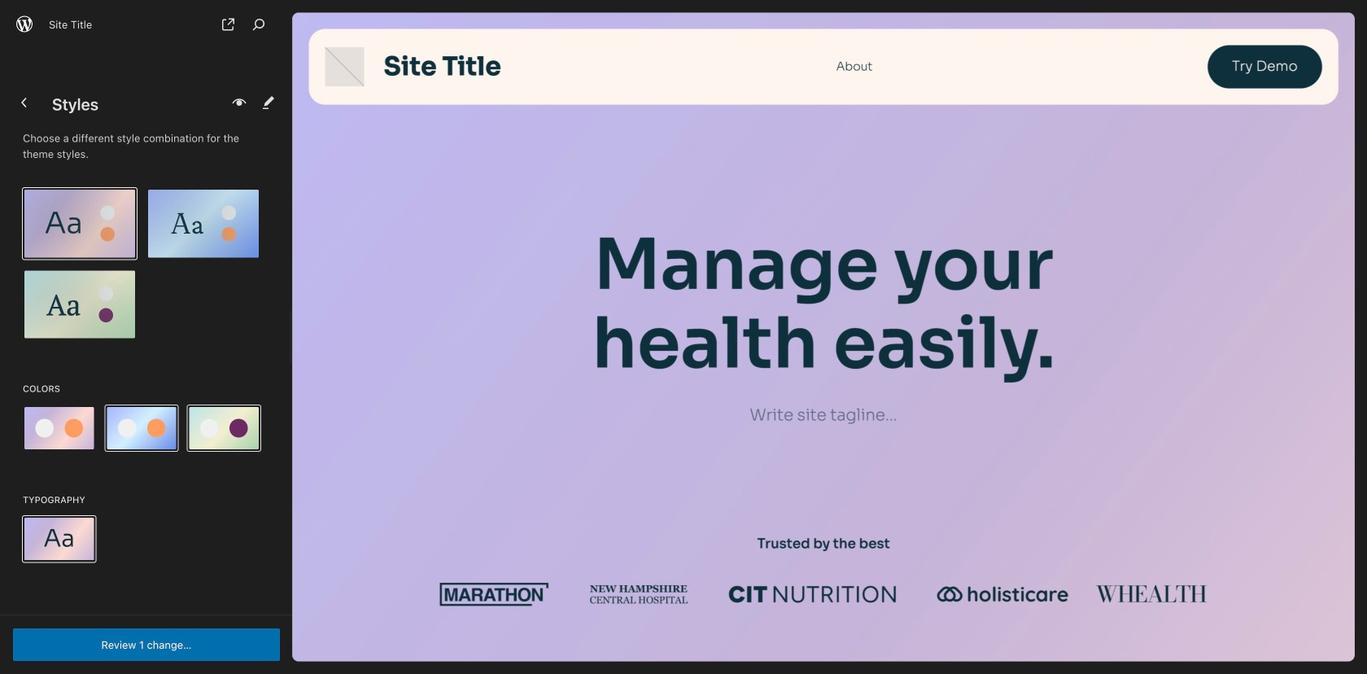 Task type: vqa. For each thing, say whether or not it's contained in the screenshot.
Back icon
yes



Task type: describe. For each thing, give the bounding box(es) containing it.
view site (opens in a new tab) image
[[219, 15, 238, 34]]

open command palette image
[[249, 15, 269, 34]]



Task type: locate. For each thing, give the bounding box(es) containing it.
style book image
[[230, 93, 249, 112]]

back image
[[15, 93, 34, 112]]

edit styles image
[[259, 93, 278, 112]]



